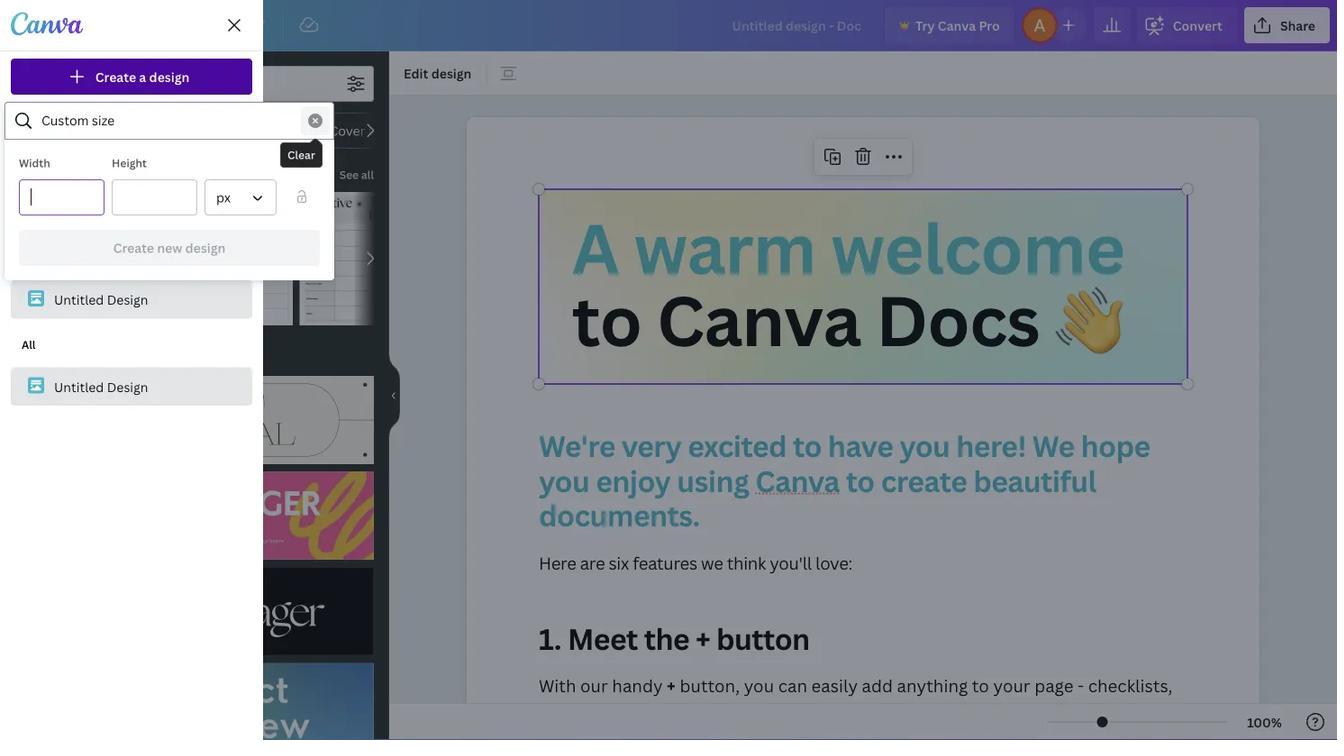 Task type: locate. For each thing, give the bounding box(es) containing it.
create inside button
[[113, 239, 154, 256]]

1 vertical spatial +
[[667, 674, 676, 697]]

meet
[[568, 619, 638, 659]]

more!
[[711, 697, 759, 720]]

1 vertical spatial untitled design button
[[11, 367, 252, 406]]

documents.
[[539, 496, 700, 535]]

1 horizontal spatial all
[[79, 349, 96, 366]]

create inside dropdown button
[[95, 68, 136, 85]]

all for all
[[22, 337, 36, 352]]

design inside the create new design button
[[185, 239, 226, 256]]

0 vertical spatial untitled design
[[54, 291, 148, 308]]

untitled design button up results
[[11, 280, 252, 319]]

1 vertical spatial untitled design list
[[11, 326, 252, 406]]

untitled design
[[54, 291, 148, 308], [54, 378, 148, 395]]

design down results
[[107, 378, 148, 395]]

create for create new design
[[113, 239, 154, 256]]

doc
[[79, 165, 104, 183]]

0 vertical spatial untitled design button
[[11, 280, 252, 319]]

very
[[622, 426, 682, 466]]

1 untitled from the top
[[54, 291, 104, 308]]

here
[[539, 551, 577, 574]]

convert button
[[1138, 7, 1238, 43]]

untitled right uploads at the left top of page
[[54, 291, 104, 308]]

2 untitled design from the top
[[54, 378, 148, 395]]

canva inside button
[[938, 17, 976, 34]]

you left enjoy
[[539, 461, 590, 500]]

one
[[236, 122, 261, 139]]

we're very excited to have you here! we hope you enjoy using canva to create beautiful documents.
[[539, 426, 1157, 535]]

here!
[[957, 426, 1027, 466]]

design for all
[[107, 378, 148, 395]]

home up create a design dropdown button
[[72, 17, 109, 34]]

canva for docs
[[657, 273, 861, 366]]

2 design from the top
[[107, 378, 148, 395]]

2 untitled design button from the top
[[11, 367, 252, 406]]

0 vertical spatial design
[[107, 291, 148, 308]]

design right "new"
[[185, 239, 226, 256]]

design right edit
[[432, 64, 472, 82]]

home link up height
[[11, 109, 252, 145]]

button
[[717, 619, 810, 659]]

design
[[432, 64, 472, 82], [149, 68, 190, 85], [185, 239, 226, 256]]

new
[[157, 239, 182, 256]]

0 vertical spatial +
[[696, 619, 711, 659]]

1 design from the top
[[107, 291, 148, 308]]

height
[[112, 156, 147, 170]]

here are six features we think you'll love:
[[539, 551, 853, 574]]

convert
[[1174, 17, 1223, 34]]

features
[[633, 551, 698, 574]]

1.
[[539, 619, 562, 659]]

see
[[340, 167, 359, 182]]

👋
[[1055, 273, 1123, 366]]

design inside create a design dropdown button
[[149, 68, 190, 85]]

handy
[[612, 674, 663, 697]]

all down uploads at the left top of page
[[22, 337, 36, 352]]

hide image
[[389, 353, 400, 439]]

design up results
[[107, 291, 148, 308]]

untitled design button for all
[[11, 367, 252, 406]]

create for create a design
[[95, 68, 136, 85]]

button, you can easily add anything to your page - checklists, charts, graphics, and more!
[[539, 674, 1177, 720]]

we
[[701, 551, 724, 574]]

2 vertical spatial canva
[[756, 461, 840, 500]]

recent
[[22, 250, 59, 265]]

untitled design for recent
[[54, 291, 148, 308]]

project overview docs banner in light green blue vibrant professional style image
[[79, 663, 374, 740]]

0 horizontal spatial +
[[667, 674, 676, 697]]

edit design button
[[397, 59, 479, 87]]

untitled down all results
[[54, 378, 104, 395]]

0 vertical spatial home link
[[58, 7, 123, 43]]

2 untitled from the top
[[54, 378, 104, 395]]

untitled design button down results
[[11, 367, 252, 406]]

hope
[[1081, 426, 1151, 466]]

we
[[1033, 426, 1075, 466]]

anything
[[898, 674, 969, 697]]

welcome
[[832, 201, 1125, 294]]

untitled design down all results
[[54, 378, 148, 395]]

+ right handy at the left
[[667, 674, 676, 697]]

main menu bar
[[0, 0, 1338, 51]]

a warm welcome
[[572, 201, 1125, 294]]

list
[[11, 109, 252, 232]]

you inside the button, you can easily add anything to your page - checklists, charts, graphics, and more!
[[744, 674, 775, 697]]

untitled design list
[[11, 239, 252, 319], [11, 326, 252, 406]]

pager
[[264, 122, 299, 139]]

side panel tab list
[[0, 51, 65, 441]]

your projects
[[49, 162, 130, 179]]

create new design
[[113, 239, 226, 256]]

0 vertical spatial canva
[[938, 17, 976, 34]]

create down shared with you button
[[113, 239, 154, 256]]

all left results
[[79, 349, 96, 366]]

1 horizontal spatial +
[[696, 619, 711, 659]]

design for create a design
[[149, 68, 190, 85]]

all
[[22, 337, 36, 352], [79, 349, 96, 366]]

home link up create a design dropdown button
[[58, 7, 123, 43]]

untitled design button
[[11, 280, 252, 319], [11, 367, 252, 406]]

0 horizontal spatial all
[[22, 337, 36, 352]]

+ for the
[[696, 619, 711, 659]]

untitled design up all results
[[54, 291, 148, 308]]

templates
[[10, 88, 55, 101]]

a
[[572, 201, 619, 294]]

home up your
[[49, 119, 85, 136]]

all for all results
[[79, 349, 96, 366]]

1 vertical spatial untitled design
[[54, 378, 148, 395]]

create left a
[[95, 68, 136, 85]]

enjoy
[[596, 461, 671, 500]]

1 untitled design button from the top
[[11, 280, 252, 319]]

untitled design for all
[[54, 378, 148, 395]]

the
[[644, 619, 690, 659]]

using
[[677, 461, 749, 500]]

1 vertical spatial untitled
[[54, 378, 104, 395]]

button,
[[680, 674, 740, 697]]

0 vertical spatial home
[[72, 17, 109, 34]]

1 vertical spatial design
[[107, 378, 148, 395]]

create a design button
[[11, 59, 252, 95]]

to
[[572, 273, 642, 366], [793, 426, 822, 466], [846, 461, 875, 500], [973, 674, 990, 697]]

+ right the
[[696, 619, 711, 659]]

1 untitled design from the top
[[54, 291, 148, 308]]

create new design button
[[19, 230, 320, 266]]

you
[[124, 205, 147, 222], [900, 426, 951, 466], [539, 461, 590, 500], [744, 674, 775, 697]]

Height number field
[[124, 180, 186, 215]]

1 vertical spatial create
[[113, 239, 154, 256]]

event/business proposal professional docs banner in beige dark brown warm classic style image
[[79, 376, 374, 464]]

design right a
[[149, 68, 190, 85]]

you left can
[[744, 674, 775, 697]]

1 vertical spatial canva
[[657, 273, 861, 366]]

clear
[[288, 147, 315, 162]]

shared with you
[[49, 205, 147, 222]]

0 vertical spatial untitled design list
[[11, 239, 252, 319]]

home link inside the main menu bar
[[58, 7, 123, 43]]

docs
[[877, 273, 1040, 366]]

0 vertical spatial untitled
[[54, 291, 104, 308]]

see all
[[340, 167, 374, 182]]

0 vertical spatial create
[[95, 68, 136, 85]]

love:
[[816, 551, 853, 574]]

your
[[994, 674, 1031, 697]]

templates button
[[0, 51, 65, 116]]

your projects button
[[11, 152, 252, 188]]

+
[[696, 619, 711, 659], [667, 674, 676, 697]]

you'll
[[770, 551, 812, 574]]

None text field
[[467, 117, 1260, 740]]

with
[[95, 205, 121, 222]]

you right 'with'
[[124, 205, 147, 222]]



Task type: describe. For each thing, give the bounding box(es) containing it.
projects
[[79, 162, 130, 179]]

you inside shared with you button
[[124, 205, 147, 222]]

design for recent
[[107, 291, 148, 308]]

with our handy +
[[539, 674, 676, 697]]

doc templates button
[[78, 156, 171, 192]]

Search search field
[[41, 104, 298, 138]]

projects
[[14, 348, 50, 360]]

Design title text field
[[718, 7, 878, 43]]

create a design
[[95, 68, 190, 85]]

list containing home
[[11, 109, 252, 232]]

excited
[[688, 426, 787, 466]]

shared
[[49, 205, 92, 222]]

you right have
[[900, 426, 951, 466]]

edit
[[404, 64, 429, 82]]

pro
[[980, 17, 1001, 34]]

elements
[[12, 153, 53, 165]]

cover letter button
[[318, 113, 414, 149]]

with
[[539, 674, 577, 697]]

width
[[19, 156, 50, 170]]

six
[[609, 551, 629, 574]]

projects button
[[0, 311, 65, 376]]

brand
[[19, 218, 46, 230]]

green
[[169, 122, 206, 139]]

all
[[361, 167, 374, 182]]

2 untitled design list from the top
[[11, 326, 252, 406]]

to inside the button, you can easily add anything to your page - checklists, charts, graphics, and more!
[[973, 674, 990, 697]]

1. meet the + button
[[539, 619, 810, 659]]

research brief doc in orange teal pink soft pastels style image
[[190, 192, 293, 325]]

one pager doc in black and white blue light blue classic professional style image
[[79, 192, 182, 325]]

untitled design button for recent
[[11, 280, 252, 319]]

canva for pro
[[938, 17, 976, 34]]

your
[[49, 162, 76, 179]]

planner button
[[79, 113, 150, 149]]

our
[[581, 674, 608, 697]]

charts,
[[539, 697, 595, 720]]

to canva docs 👋
[[572, 273, 1123, 366]]

one pager button
[[225, 113, 311, 149]]

design for create new design
[[185, 239, 226, 256]]

none text field containing a warm welcome
[[467, 117, 1260, 740]]

edit design
[[404, 64, 472, 82]]

checklists,
[[1089, 674, 1173, 697]]

Search Doc templates search field
[[115, 67, 338, 101]]

think
[[727, 551, 766, 574]]

can
[[779, 674, 808, 697]]

brand button
[[0, 181, 65, 246]]

uploads button
[[0, 246, 65, 311]]

try
[[916, 17, 935, 34]]

uploads
[[14, 283, 51, 295]]

and
[[676, 697, 707, 720]]

try canva pro
[[916, 17, 1001, 34]]

all results
[[79, 349, 141, 366]]

one pager
[[236, 122, 299, 139]]

project overview/one-pager professional docs banner in black white sleek monochrome style image
[[79, 567, 374, 656]]

add
[[862, 674, 893, 697]]

templates
[[107, 165, 169, 183]]

untitled for recent
[[54, 291, 104, 308]]

cover letter
[[329, 122, 402, 139]]

green button
[[157, 113, 217, 149]]

project overview/one-pager professional docs banner in pink dark blue yellow playful abstract style image
[[79, 472, 374, 560]]

see all button
[[338, 156, 376, 192]]

elements button
[[0, 116, 65, 181]]

we're
[[539, 426, 616, 466]]

a
[[139, 68, 146, 85]]

Width number field
[[31, 180, 93, 215]]

1 untitled design list from the top
[[11, 239, 252, 319]]

create
[[881, 461, 968, 500]]

Units: px button
[[205, 179, 277, 215]]

warm
[[634, 201, 816, 294]]

results
[[99, 349, 141, 366]]

1 vertical spatial home link
[[11, 109, 252, 145]]

page
[[1035, 674, 1074, 697]]

home inside the main menu bar
[[72, 17, 109, 34]]

1 vertical spatial home
[[49, 119, 85, 136]]

cover
[[329, 122, 366, 139]]

-
[[1078, 674, 1085, 697]]

creative brief doc in black and white grey editorial style image
[[300, 192, 403, 325]]

have
[[828, 426, 894, 466]]

design inside edit design button
[[432, 64, 472, 82]]

beautiful
[[974, 461, 1097, 500]]

untitled for all
[[54, 378, 104, 395]]

px
[[216, 189, 231, 206]]

graphics,
[[599, 697, 672, 720]]

letter
[[369, 122, 402, 139]]

planner
[[91, 122, 138, 139]]

doc templates
[[79, 165, 169, 183]]

shared with you button
[[11, 196, 252, 232]]

+ for handy
[[667, 674, 676, 697]]

try canva pro button
[[885, 7, 1015, 43]]

canva inside we're very excited to have you here! we hope you enjoy using canva to create beautiful documents.
[[756, 461, 840, 500]]



Task type: vqa. For each thing, say whether or not it's contained in the screenshot.
Width Number Field
yes



